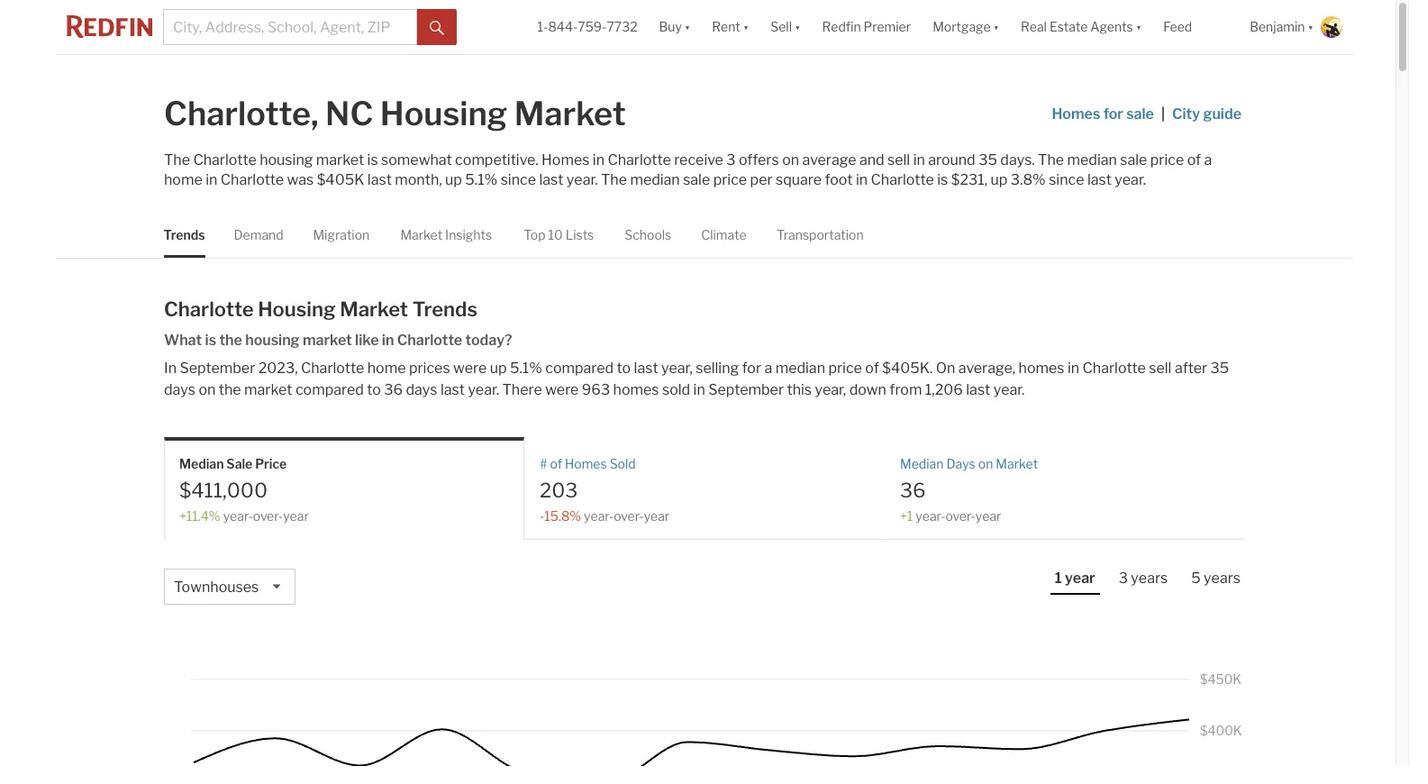 Task type: locate. For each thing, give the bounding box(es) containing it.
over-
[[253, 508, 283, 524], [614, 508, 644, 524], [946, 508, 976, 524]]

0 vertical spatial september
[[180, 360, 255, 377]]

▾ for buy ▾
[[685, 19, 691, 35]]

mortgage ▾ button
[[922, 0, 1011, 54]]

1 horizontal spatial sell
[[1150, 360, 1172, 377]]

the up "3.8%"
[[1039, 151, 1065, 169]]

0 horizontal spatial 35
[[979, 151, 998, 169]]

1 horizontal spatial 3
[[1119, 570, 1129, 587]]

1 year- from the left
[[223, 508, 253, 524]]

over- inside # of homes sold 203 -15.8% year-over-year
[[614, 508, 644, 524]]

median for 36
[[901, 456, 944, 472]]

in right sold
[[694, 382, 706, 399]]

september down the what
[[180, 360, 255, 377]]

1 horizontal spatial a
[[1205, 151, 1213, 169]]

offers
[[739, 151, 780, 169]]

1 vertical spatial median
[[630, 171, 680, 188]]

in left around
[[914, 151, 926, 169]]

homes left sold
[[565, 456, 607, 472]]

0 vertical spatial median
[[1068, 151, 1118, 169]]

3 right 1 year
[[1119, 570, 1129, 587]]

on down the what
[[199, 382, 216, 399]]

square
[[776, 171, 822, 188]]

1 vertical spatial 36
[[901, 478, 926, 502]]

1 vertical spatial 5.1%
[[510, 360, 543, 377]]

homes left the |
[[1052, 105, 1101, 123]]

0 horizontal spatial median
[[179, 456, 224, 472]]

15.8%
[[545, 508, 582, 524]]

a inside the charlotte housing market is somewhat competitive. homes in charlotte receive 3 offers on average and sell in around 35 days. the median sale price of a home in charlotte was $405k last month, up 5.1% since last year. the median sale price per square foot in charlotte is $231, up 3.8% since last year.
[[1205, 151, 1213, 169]]

5.1% down 'competitive.'
[[465, 171, 498, 188]]

3.8%
[[1011, 171, 1046, 188]]

days down in
[[164, 382, 196, 399]]

sell ▾ button
[[771, 0, 801, 54]]

1 horizontal spatial to
[[617, 360, 631, 377]]

real
[[1021, 19, 1047, 35]]

4 ▾ from the left
[[994, 19, 1000, 35]]

2 year- from the left
[[584, 508, 614, 524]]

of up down
[[866, 360, 880, 377]]

0 horizontal spatial year,
[[662, 360, 693, 377]]

36 up +1
[[901, 478, 926, 502]]

2 ▾ from the left
[[744, 19, 749, 35]]

759-
[[578, 19, 607, 35]]

0 vertical spatial sell
[[888, 151, 911, 169]]

the
[[219, 332, 242, 349], [219, 382, 241, 399]]

0 horizontal spatial compared
[[296, 382, 364, 399]]

▾ for rent ▾
[[744, 19, 749, 35]]

of inside the charlotte housing market is somewhat competitive. homes in charlotte receive 3 offers on average and sell in around 35 days. the median sale price of a home in charlotte was $405k last month, up 5.1% since last year. the median sale price per square foot in charlotte is $231, up 3.8% since last year.
[[1188, 151, 1202, 169]]

a down city guide link
[[1205, 151, 1213, 169]]

up down today?
[[490, 360, 507, 377]]

1 vertical spatial of
[[866, 360, 880, 377]]

2 median from the left
[[901, 456, 944, 472]]

1 horizontal spatial over-
[[614, 508, 644, 524]]

0 vertical spatial 3
[[727, 151, 736, 169]]

days down prices
[[406, 382, 438, 399]]

homes
[[1052, 105, 1101, 123], [542, 151, 590, 169], [565, 456, 607, 472]]

2 vertical spatial homes
[[565, 456, 607, 472]]

median inside median days on market 36 +1 year-over-year
[[901, 456, 944, 472]]

september down selling
[[709, 382, 784, 399]]

1 horizontal spatial days
[[406, 382, 438, 399]]

sale left the |
[[1127, 105, 1155, 123]]

charlotte down charlotte,
[[193, 151, 257, 169]]

market insights link
[[401, 212, 493, 258]]

0 horizontal spatial year-
[[223, 508, 253, 524]]

homes for sale | city guide
[[1052, 105, 1242, 123]]

on inside median days on market 36 +1 year-over-year
[[979, 456, 994, 472]]

0 horizontal spatial years
[[1132, 570, 1169, 587]]

1 vertical spatial home
[[368, 360, 406, 377]]

market
[[316, 151, 364, 169], [303, 332, 352, 349], [244, 382, 293, 399]]

5
[[1192, 570, 1201, 587]]

1 vertical spatial housing
[[245, 332, 300, 349]]

0 horizontal spatial to
[[367, 382, 381, 399]]

years
[[1132, 570, 1169, 587], [1204, 570, 1241, 587]]

market inside median days on market 36 +1 year-over-year
[[996, 456, 1039, 472]]

the up sale
[[219, 382, 241, 399]]

35 right after
[[1211, 360, 1230, 377]]

$411,000
[[179, 478, 268, 502]]

over- inside median days on market 36 +1 year-over-year
[[946, 508, 976, 524]]

housing up the '2023,'
[[245, 332, 300, 349]]

2 years from the left
[[1204, 570, 1241, 587]]

is
[[367, 151, 378, 169], [938, 171, 949, 188], [205, 332, 216, 349]]

1 vertical spatial to
[[367, 382, 381, 399]]

3 over- from the left
[[946, 508, 976, 524]]

1 horizontal spatial compared
[[546, 360, 614, 377]]

were
[[453, 360, 487, 377], [546, 382, 579, 399]]

0 horizontal spatial 36
[[384, 382, 403, 399]]

1 horizontal spatial median
[[776, 360, 826, 377]]

selling
[[696, 360, 739, 377]]

home
[[164, 171, 203, 188], [368, 360, 406, 377]]

charlotte down what is the housing market like in charlotte today? at the top left
[[301, 360, 364, 377]]

1 vertical spatial trends
[[413, 298, 478, 321]]

1 vertical spatial sale
[[1121, 151, 1148, 169]]

homes right 'competitive.'
[[542, 151, 590, 169]]

1 horizontal spatial 5.1%
[[510, 360, 543, 377]]

1 vertical spatial year,
[[815, 382, 847, 399]]

▾ for benjamin ▾
[[1309, 19, 1314, 35]]

#
[[540, 456, 548, 472]]

$405k
[[317, 171, 365, 188]]

0 vertical spatial a
[[1205, 151, 1213, 169]]

last
[[368, 171, 392, 188], [539, 171, 564, 188], [1088, 171, 1112, 188], [634, 360, 659, 377], [441, 382, 465, 399], [967, 382, 991, 399]]

0 vertical spatial of
[[1188, 151, 1202, 169]]

homes inside the charlotte housing market is somewhat competitive. homes in charlotte receive 3 offers on average and sell in around 35 days. the median sale price of a home in charlotte was $405k last month, up 5.1% since last year. the median sale price per square foot in charlotte is $231, up 3.8% since last year.
[[542, 151, 590, 169]]

year- down $411,000
[[223, 508, 253, 524]]

0 horizontal spatial on
[[199, 382, 216, 399]]

charlotte, nc housing market
[[164, 94, 626, 133]]

2 vertical spatial on
[[979, 456, 994, 472]]

0 vertical spatial trends
[[164, 227, 206, 243]]

1 years from the left
[[1132, 570, 1169, 587]]

2 vertical spatial price
[[829, 360, 863, 377]]

1 horizontal spatial 35
[[1211, 360, 1230, 377]]

36
[[384, 382, 403, 399], [901, 478, 926, 502]]

1 horizontal spatial for
[[1104, 105, 1124, 123]]

last up 10
[[539, 171, 564, 188]]

5.1% up there
[[510, 360, 543, 377]]

last left selling
[[634, 360, 659, 377]]

▾ left user photo at right top
[[1309, 19, 1314, 35]]

migration
[[314, 227, 370, 243]]

1 median from the left
[[179, 456, 224, 472]]

is right the what
[[205, 332, 216, 349]]

0 vertical spatial 35
[[979, 151, 998, 169]]

to
[[617, 360, 631, 377], [367, 382, 381, 399]]

of inside # of homes sold 203 -15.8% year-over-year
[[550, 456, 563, 472]]

price left per
[[714, 171, 747, 188]]

for right selling
[[742, 360, 762, 377]]

1 horizontal spatial were
[[546, 382, 579, 399]]

median left the days
[[901, 456, 944, 472]]

buy ▾
[[659, 19, 691, 35]]

1 over- from the left
[[253, 508, 283, 524]]

5.1% inside the charlotte housing market is somewhat competitive. homes in charlotte receive 3 offers on average and sell in around 35 days. the median sale price of a home in charlotte was $405k last month, up 5.1% since last year. the median sale price per square foot in charlotte is $231, up 3.8% since last year.
[[465, 171, 498, 188]]

homes inside # of homes sold 203 -15.8% year-over-year
[[565, 456, 607, 472]]

over- down the days
[[946, 508, 976, 524]]

0 vertical spatial on
[[783, 151, 800, 169]]

days.
[[1001, 151, 1036, 169]]

up right month,
[[445, 171, 462, 188]]

price down the |
[[1151, 151, 1185, 169]]

home up "trends" link in the top of the page
[[164, 171, 203, 188]]

1 horizontal spatial september
[[709, 382, 784, 399]]

over- down sold
[[614, 508, 644, 524]]

year. up lists
[[567, 171, 598, 188]]

2 vertical spatial median
[[776, 360, 826, 377]]

over- inside median sale price $411,000 +11.4% year-over-year
[[253, 508, 283, 524]]

3 left offers
[[727, 151, 736, 169]]

35 up $231,
[[979, 151, 998, 169]]

3 ▾ from the left
[[795, 19, 801, 35]]

median up $411,000
[[179, 456, 224, 472]]

1 vertical spatial a
[[765, 360, 773, 377]]

prices
[[409, 360, 450, 377]]

1 horizontal spatial of
[[866, 360, 880, 377]]

1 horizontal spatial 36
[[901, 478, 926, 502]]

0 horizontal spatial since
[[501, 171, 536, 188]]

1 horizontal spatial up
[[490, 360, 507, 377]]

0 horizontal spatial housing
[[258, 298, 336, 321]]

price
[[255, 456, 287, 472]]

compared up 963
[[546, 360, 614, 377]]

3 year- from the left
[[916, 508, 946, 524]]

were down today?
[[453, 360, 487, 377]]

of
[[1188, 151, 1202, 169], [866, 360, 880, 377], [550, 456, 563, 472]]

up down days.
[[991, 171, 1008, 188]]

on
[[783, 151, 800, 169], [199, 382, 216, 399], [979, 456, 994, 472]]

benjamin ▾
[[1251, 19, 1314, 35]]

submit search image
[[430, 20, 445, 35]]

6 ▾ from the left
[[1309, 19, 1314, 35]]

▾ right agents
[[1137, 19, 1142, 35]]

0 horizontal spatial of
[[550, 456, 563, 472]]

charlotte left after
[[1083, 360, 1147, 377]]

the
[[164, 151, 190, 169], [1039, 151, 1065, 169], [601, 171, 627, 188]]

transportation
[[777, 227, 865, 243]]

year- inside median days on market 36 +1 year-over-year
[[916, 508, 946, 524]]

after
[[1175, 360, 1208, 377]]

1 vertical spatial homes
[[614, 382, 659, 399]]

city guide link
[[1173, 104, 1246, 125]]

1 since from the left
[[501, 171, 536, 188]]

$231,
[[952, 171, 988, 188]]

median sale price $411,000 +11.4% year-over-year
[[179, 456, 309, 524]]

feed button
[[1153, 0, 1240, 54]]

user photo image
[[1322, 16, 1343, 38]]

1 horizontal spatial price
[[829, 360, 863, 377]]

sale down receive
[[683, 171, 711, 188]]

1 vertical spatial sell
[[1150, 360, 1172, 377]]

2 horizontal spatial of
[[1188, 151, 1202, 169]]

median inside in september 2023, charlotte home prices were up 5.1% compared to last year, selling for a median price of $405k. on average, homes in charlotte sell after 35 days on the market compared to 36 days last year. there were 963 homes sold in september this year, down from 1,206 last year.
[[776, 360, 826, 377]]

1
[[1055, 570, 1062, 587]]

median down homes for sale link
[[1068, 151, 1118, 169]]

0 horizontal spatial days
[[164, 382, 196, 399]]

2 vertical spatial is
[[205, 332, 216, 349]]

1 vertical spatial 3
[[1119, 570, 1129, 587]]

1 vertical spatial on
[[199, 382, 216, 399]]

0 horizontal spatial 3
[[727, 151, 736, 169]]

for left the |
[[1104, 105, 1124, 123]]

0 vertical spatial 36
[[384, 382, 403, 399]]

rent ▾
[[712, 19, 749, 35]]

0 vertical spatial market
[[316, 151, 364, 169]]

1 horizontal spatial median
[[901, 456, 944, 472]]

0 horizontal spatial sell
[[888, 151, 911, 169]]

median up the this
[[776, 360, 826, 377]]

2 horizontal spatial year-
[[916, 508, 946, 524]]

3
[[727, 151, 736, 169], [1119, 570, 1129, 587]]

housing
[[380, 94, 508, 133], [258, 298, 336, 321]]

years right 5
[[1204, 570, 1241, 587]]

sell right and on the top of page
[[888, 151, 911, 169]]

the up the schools
[[601, 171, 627, 188]]

since right "3.8%"
[[1049, 171, 1085, 188]]

1 horizontal spatial trends
[[413, 298, 478, 321]]

the charlotte housing market is somewhat competitive. homes in charlotte receive 3 offers on average and sell in around 35 days. the median sale price of a home in charlotte was $405k last month, up 5.1% since last year. the median sale price per square foot in charlotte is $231, up 3.8% since last year.
[[164, 151, 1213, 188]]

is left somewhat
[[367, 151, 378, 169]]

charlotte left receive
[[608, 151, 671, 169]]

5 years button
[[1187, 569, 1246, 593]]

median
[[179, 456, 224, 472], [901, 456, 944, 472]]

sell
[[771, 19, 792, 35]]

0 vertical spatial housing
[[380, 94, 508, 133]]

trends
[[164, 227, 206, 243], [413, 298, 478, 321]]

home inside in september 2023, charlotte home prices were up 5.1% compared to last year, selling for a median price of $405k. on average, homes in charlotte sell after 35 days on the market compared to 36 days last year. there were 963 homes sold in september this year, down from 1,206 last year.
[[368, 360, 406, 377]]

0 horizontal spatial were
[[453, 360, 487, 377]]

sell ▾ button
[[760, 0, 812, 54]]

median down receive
[[630, 171, 680, 188]]

1 vertical spatial price
[[714, 171, 747, 188]]

0 horizontal spatial home
[[164, 171, 203, 188]]

year, right the this
[[815, 382, 847, 399]]

0 vertical spatial to
[[617, 360, 631, 377]]

1 horizontal spatial is
[[367, 151, 378, 169]]

City, Address, School, Agent, ZIP search field
[[163, 9, 418, 45]]

0 horizontal spatial for
[[742, 360, 762, 377]]

in september 2023, charlotte home prices were up 5.1% compared to last year, selling for a median price of $405k. on average, homes in charlotte sell after 35 days on the market compared to 36 days last year. there were 963 homes sold in september this year, down from 1,206 last year.
[[164, 360, 1230, 399]]

over- down $411,000
[[253, 508, 283, 524]]

2 horizontal spatial over-
[[946, 508, 976, 524]]

35
[[979, 151, 998, 169], [1211, 360, 1230, 377]]

1 horizontal spatial year-
[[584, 508, 614, 524]]

sale down homes for sale | city guide
[[1121, 151, 1148, 169]]

housing up somewhat
[[380, 94, 508, 133]]

1 horizontal spatial on
[[783, 151, 800, 169]]

charlotte,
[[164, 94, 319, 133]]

median for $411,000
[[179, 456, 224, 472]]

in right the "average,"
[[1068, 360, 1080, 377]]

market up the like
[[340, 298, 408, 321]]

1 horizontal spatial year,
[[815, 382, 847, 399]]

sell inside the charlotte housing market is somewhat competitive. homes in charlotte receive 3 offers on average and sell in around 35 days. the median sale price of a home in charlotte was $405k last month, up 5.1% since last year. the median sale price per square foot in charlotte is $231, up 3.8% since last year.
[[888, 151, 911, 169]]

-
[[540, 508, 545, 524]]

▾ right mortgage
[[994, 19, 1000, 35]]

median inside median sale price $411,000 +11.4% year-over-year
[[179, 456, 224, 472]]

on
[[936, 360, 956, 377]]

2 horizontal spatial is
[[938, 171, 949, 188]]

like
[[355, 332, 379, 349]]

0 vertical spatial 5.1%
[[465, 171, 498, 188]]

price up down
[[829, 360, 863, 377]]

844-
[[549, 19, 578, 35]]

homes left sold
[[614, 382, 659, 399]]

year-
[[223, 508, 253, 524], [584, 508, 614, 524], [916, 508, 946, 524]]

rent ▾ button
[[702, 0, 760, 54]]

mortgage ▾ button
[[933, 0, 1000, 54]]

0 horizontal spatial trends
[[164, 227, 206, 243]]

▾ right rent
[[744, 19, 749, 35]]

3 inside the charlotte housing market is somewhat competitive. homes in charlotte receive 3 offers on average and sell in around 35 days. the median sale price of a home in charlotte was $405k last month, up 5.1% since last year. the median sale price per square foot in charlotte is $231, up 3.8% since last year.
[[727, 151, 736, 169]]

1 horizontal spatial years
[[1204, 570, 1241, 587]]

sell left after
[[1150, 360, 1172, 377]]

36 down what is the housing market like in charlotte today? at the top left
[[384, 382, 403, 399]]

0 horizontal spatial up
[[445, 171, 462, 188]]

on up square
[[783, 151, 800, 169]]

housing up what is the housing market like in charlotte today? at the top left
[[258, 298, 336, 321]]

2 over- from the left
[[614, 508, 644, 524]]

buy
[[659, 19, 682, 35]]

for
[[1104, 105, 1124, 123], [742, 360, 762, 377]]

market right the days
[[996, 456, 1039, 472]]

a right selling
[[765, 360, 773, 377]]

year- right +1
[[916, 508, 946, 524]]

mortgage
[[933, 19, 991, 35]]

$405k.
[[883, 360, 933, 377]]

trends link
[[164, 212, 206, 258]]

price inside in september 2023, charlotte home prices were up 5.1% compared to last year, selling for a median price of $405k. on average, homes in charlotte sell after 35 days on the market compared to 36 days last year. there were 963 homes sold in september this year, down from 1,206 last year.
[[829, 360, 863, 377]]

trends left 'demand'
[[164, 227, 206, 243]]

1 horizontal spatial the
[[601, 171, 627, 188]]

of down city
[[1188, 151, 1202, 169]]

per
[[751, 171, 773, 188]]

trends up today?
[[413, 298, 478, 321]]

since down 'competitive.'
[[501, 171, 536, 188]]

migration link
[[314, 212, 370, 258]]

year, up sold
[[662, 360, 693, 377]]

homes right the "average,"
[[1019, 360, 1065, 377]]

years left 5
[[1132, 570, 1169, 587]]

0 vertical spatial for
[[1104, 105, 1124, 123]]

housing up "was"
[[260, 151, 313, 169]]

home down the like
[[368, 360, 406, 377]]

sale
[[227, 456, 253, 472]]

market
[[514, 94, 626, 133], [401, 227, 443, 243], [340, 298, 408, 321], [996, 456, 1039, 472]]

receive
[[674, 151, 724, 169]]

0 horizontal spatial is
[[205, 332, 216, 349]]

1 ▾ from the left
[[685, 19, 691, 35]]

1 days from the left
[[164, 382, 196, 399]]

last down prices
[[441, 382, 465, 399]]

2 vertical spatial of
[[550, 456, 563, 472]]

market down charlotte housing market trends
[[303, 332, 352, 349]]



Task type: describe. For each thing, give the bounding box(es) containing it.
2 horizontal spatial up
[[991, 171, 1008, 188]]

3 inside button
[[1119, 570, 1129, 587]]

transportation link
[[777, 212, 865, 258]]

the inside in september 2023, charlotte home prices were up 5.1% compared to last year, selling for a median price of $405k. on average, homes in charlotte sell after 35 days on the market compared to 36 days last year. there were 963 homes sold in september this year, down from 1,206 last year.
[[219, 382, 241, 399]]

in down and on the top of page
[[856, 171, 868, 188]]

1-844-759-7732
[[538, 19, 638, 35]]

year inside # of homes sold 203 -15.8% year-over-year
[[644, 508, 670, 524]]

1 vertical spatial were
[[546, 382, 579, 399]]

0 vertical spatial price
[[1151, 151, 1185, 169]]

guide
[[1204, 105, 1242, 123]]

2 days from the left
[[406, 382, 438, 399]]

sold
[[610, 456, 636, 472]]

1 vertical spatial market
[[303, 332, 352, 349]]

market inside the charlotte housing market is somewhat competitive. homes in charlotte receive 3 offers on average and sell in around 35 days. the median sale price of a home in charlotte was $405k last month, up 5.1% since last year. the median sale price per square foot in charlotte is $231, up 3.8% since last year.
[[316, 151, 364, 169]]

1 horizontal spatial housing
[[380, 94, 508, 133]]

3 years button
[[1115, 569, 1173, 593]]

there
[[503, 382, 542, 399]]

premier
[[864, 19, 912, 35]]

of inside in september 2023, charlotte home prices were up 5.1% compared to last year, selling for a median price of $405k. on average, homes in charlotte sell after 35 days on the market compared to 36 days last year. there were 963 homes sold in september this year, down from 1,206 last year.
[[866, 360, 880, 377]]

sell inside in september 2023, charlotte home prices were up 5.1% compared to last year, selling for a median price of $405k. on average, homes in charlotte sell after 35 days on the market compared to 36 days last year. there were 963 homes sold in september this year, down from 1,206 last year.
[[1150, 360, 1172, 377]]

charlotte housing market trends
[[164, 298, 478, 321]]

days
[[947, 456, 976, 472]]

0 vertical spatial were
[[453, 360, 487, 377]]

what
[[164, 332, 202, 349]]

1-844-759-7732 link
[[538, 19, 638, 35]]

on inside the charlotte housing market is somewhat competitive. homes in charlotte receive 3 offers on average and sell in around 35 days. the median sale price of a home in charlotte was $405k last month, up 5.1% since last year. the median sale price per square foot in charlotte is $231, up 3.8% since last year.
[[783, 151, 800, 169]]

963
[[582, 382, 610, 399]]

redfin
[[823, 19, 861, 35]]

estate
[[1050, 19, 1088, 35]]

2 since from the left
[[1049, 171, 1085, 188]]

years for 3 years
[[1132, 570, 1169, 587]]

redfin premier button
[[812, 0, 922, 54]]

redfin premier
[[823, 19, 912, 35]]

demand link
[[234, 212, 284, 258]]

0 horizontal spatial homes
[[614, 382, 659, 399]]

average
[[803, 151, 857, 169]]

real estate agents ▾
[[1021, 19, 1142, 35]]

buy ▾ button
[[659, 0, 691, 54]]

month,
[[395, 171, 442, 188]]

0 vertical spatial sale
[[1127, 105, 1155, 123]]

top 10 lists link
[[524, 212, 595, 258]]

insights
[[446, 227, 493, 243]]

5.1% inside in september 2023, charlotte home prices were up 5.1% compared to last year, selling for a median price of $405k. on average, homes in charlotte sell after 35 days on the market compared to 36 days last year. there were 963 homes sold in september this year, down from 1,206 last year.
[[510, 360, 543, 377]]

in right the like
[[382, 332, 394, 349]]

a inside in september 2023, charlotte home prices were up 5.1% compared to last year, selling for a median price of $405k. on average, homes in charlotte sell after 35 days on the market compared to 36 days last year. there were 963 homes sold in september this year, down from 1,206 last year.
[[765, 360, 773, 377]]

in
[[164, 360, 177, 377]]

+11.4%
[[179, 508, 221, 524]]

36 inside in september 2023, charlotte home prices were up 5.1% compared to last year, selling for a median price of $405k. on average, homes in charlotte sell after 35 days on the market compared to 36 days last year. there were 963 homes sold in september this year, down from 1,206 last year.
[[384, 382, 403, 399]]

real estate agents ▾ link
[[1021, 0, 1142, 54]]

in up lists
[[593, 151, 605, 169]]

+1
[[901, 508, 913, 524]]

5 ▾ from the left
[[1137, 19, 1142, 35]]

market left insights
[[401, 227, 443, 243]]

real estate agents ▾ button
[[1011, 0, 1153, 54]]

year inside 1 year button
[[1066, 570, 1096, 587]]

0 vertical spatial the
[[219, 332, 242, 349]]

year. down the "average,"
[[994, 382, 1025, 399]]

homes for sale link
[[1052, 86, 1155, 143]]

in down charlotte,
[[206, 171, 218, 188]]

0 vertical spatial is
[[367, 151, 378, 169]]

competitive.
[[455, 151, 539, 169]]

market insights
[[401, 227, 493, 243]]

0 vertical spatial year,
[[662, 360, 693, 377]]

median days on market 36 +1 year-over-year
[[901, 456, 1039, 524]]

top
[[524, 227, 546, 243]]

1-
[[538, 19, 549, 35]]

schools
[[625, 227, 672, 243]]

last left month,
[[368, 171, 392, 188]]

year. down homes for sale | city guide
[[1115, 171, 1147, 188]]

0 horizontal spatial median
[[630, 171, 680, 188]]

35 inside the charlotte housing market is somewhat competitive. homes in charlotte receive 3 offers on average and sell in around 35 days. the median sale price of a home in charlotte was $405k last month, up 5.1% since last year. the median sale price per square foot in charlotte is $231, up 3.8% since last year.
[[979, 151, 998, 169]]

home inside the charlotte housing market is somewhat competitive. homes in charlotte receive 3 offers on average and sell in around 35 days. the median sale price of a home in charlotte was $405k last month, up 5.1% since last year. the median sale price per square foot in charlotte is $231, up 3.8% since last year.
[[164, 171, 203, 188]]

agents
[[1091, 19, 1134, 35]]

10
[[549, 227, 564, 243]]

what is the housing market like in charlotte today?
[[164, 332, 513, 349]]

2 vertical spatial sale
[[683, 171, 711, 188]]

▾ for sell ▾
[[795, 19, 801, 35]]

0 vertical spatial homes
[[1052, 105, 1101, 123]]

nc
[[326, 94, 373, 133]]

# of homes sold 203 -15.8% year-over-year
[[540, 456, 670, 524]]

0 horizontal spatial price
[[714, 171, 747, 188]]

market inside in september 2023, charlotte home prices were up 5.1% compared to last year, selling for a median price of $405k. on average, homes in charlotte sell after 35 days on the market compared to 36 days last year. there were 963 homes sold in september this year, down from 1,206 last year.
[[244, 382, 293, 399]]

year- inside # of homes sold 203 -15.8% year-over-year
[[584, 508, 614, 524]]

years for 5 years
[[1204, 570, 1241, 587]]

36 inside median days on market 36 +1 year-over-year
[[901, 478, 926, 502]]

average,
[[959, 360, 1016, 377]]

was
[[287, 171, 314, 188]]

charlotte left "was"
[[221, 171, 284, 188]]

up inside in september 2023, charlotte home prices were up 5.1% compared to last year, selling for a median price of $405k. on average, homes in charlotte sell after 35 days on the market compared to 36 days last year. there were 963 homes sold in september this year, down from 1,206 last year.
[[490, 360, 507, 377]]

charlotte up the what
[[164, 298, 254, 321]]

feed
[[1164, 19, 1193, 35]]

7732
[[607, 19, 638, 35]]

rent
[[712, 19, 741, 35]]

schools link
[[625, 212, 672, 258]]

climate
[[702, 227, 747, 243]]

today?
[[466, 332, 513, 349]]

1 year
[[1055, 570, 1096, 587]]

last down the "average,"
[[967, 382, 991, 399]]

market up 'competitive.'
[[514, 94, 626, 133]]

year inside median sale price $411,000 +11.4% year-over-year
[[283, 508, 309, 524]]

charlotte up prices
[[397, 332, 463, 349]]

foot
[[825, 171, 853, 188]]

203
[[540, 478, 578, 502]]

5 years
[[1192, 570, 1241, 587]]

around
[[929, 151, 976, 169]]

demand
[[234, 227, 284, 243]]

2 horizontal spatial the
[[1039, 151, 1065, 169]]

0 horizontal spatial the
[[164, 151, 190, 169]]

benjamin
[[1251, 19, 1306, 35]]

sell ▾
[[771, 19, 801, 35]]

and
[[860, 151, 885, 169]]

on inside in september 2023, charlotte home prices were up 5.1% compared to last year, selling for a median price of $405k. on average, homes in charlotte sell after 35 days on the market compared to 36 days last year. there were 963 homes sold in september this year, down from 1,206 last year.
[[199, 382, 216, 399]]

buy ▾ button
[[649, 0, 702, 54]]

35 inside in september 2023, charlotte home prices were up 5.1% compared to last year, selling for a median price of $405k. on average, homes in charlotte sell after 35 days on the market compared to 36 days last year. there were 963 homes sold in september this year, down from 1,206 last year.
[[1211, 360, 1230, 377]]

housing inside the charlotte housing market is somewhat competitive. homes in charlotte receive 3 offers on average and sell in around 35 days. the median sale price of a home in charlotte was $405k last month, up 5.1% since last year. the median sale price per square foot in charlotte is $231, up 3.8% since last year.
[[260, 151, 313, 169]]

mortgage ▾
[[933, 19, 1000, 35]]

charlotte down and on the top of page
[[871, 171, 935, 188]]

▾ for mortgage ▾
[[994, 19, 1000, 35]]

0 vertical spatial compared
[[546, 360, 614, 377]]

city
[[1173, 105, 1201, 123]]

1 vertical spatial september
[[709, 382, 784, 399]]

rent ▾ button
[[712, 0, 749, 54]]

0 vertical spatial homes
[[1019, 360, 1065, 377]]

1 vertical spatial compared
[[296, 382, 364, 399]]

lists
[[566, 227, 595, 243]]

year inside median days on market 36 +1 year-over-year
[[976, 508, 1002, 524]]

1 vertical spatial housing
[[258, 298, 336, 321]]

1,206
[[926, 382, 964, 399]]

year. left there
[[468, 382, 500, 399]]

for inside in september 2023, charlotte home prices were up 5.1% compared to last year, selling for a median price of $405k. on average, homes in charlotte sell after 35 days on the market compared to 36 days last year. there were 963 homes sold in september this year, down from 1,206 last year.
[[742, 360, 762, 377]]

2 horizontal spatial median
[[1068, 151, 1118, 169]]

last down homes for sale link
[[1088, 171, 1112, 188]]

year- inside median sale price $411,000 +11.4% year-over-year
[[223, 508, 253, 524]]



Task type: vqa. For each thing, say whether or not it's contained in the screenshot.
left the Housing
yes



